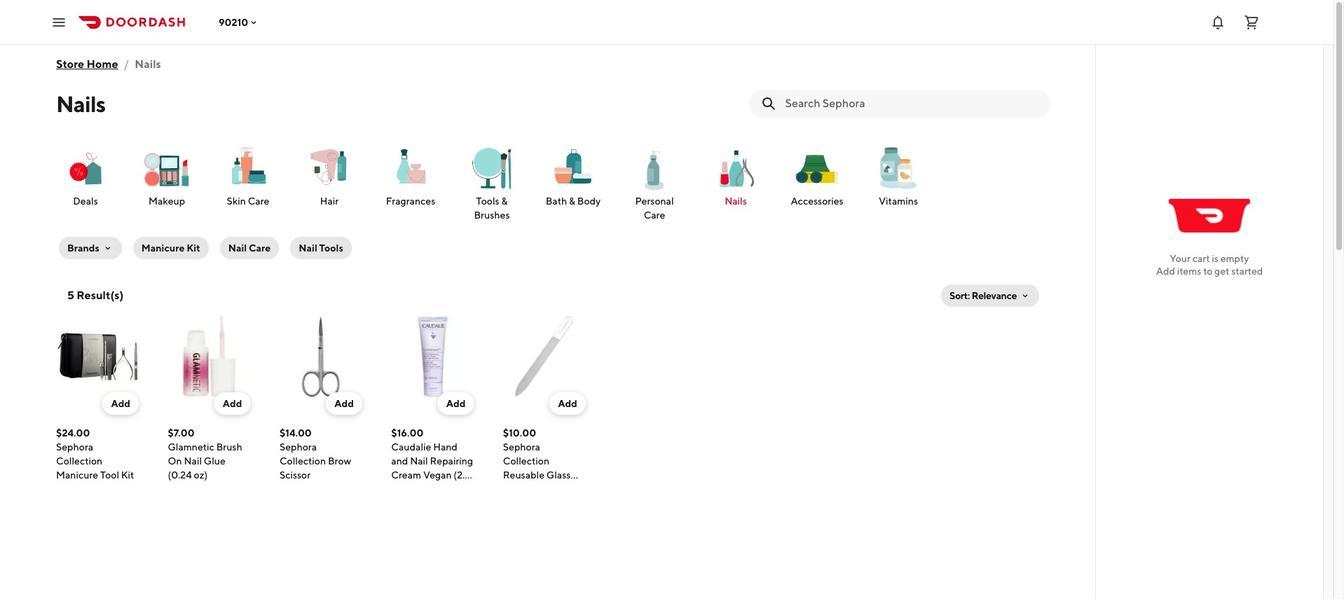 Task type: describe. For each thing, give the bounding box(es) containing it.
reusable
[[503, 470, 545, 481]]

makeup
[[148, 196, 185, 207]]

brush
[[216, 442, 242, 453]]

scissor
[[280, 470, 311, 481]]

makeup image
[[142, 144, 192, 194]]

file
[[523, 484, 540, 495]]

manicure kit link
[[130, 234, 211, 262]]

sephora for $10.00
[[503, 442, 540, 453]]

is
[[1212, 253, 1219, 264]]

personal care link
[[620, 143, 690, 223]]

hair link
[[294, 143, 364, 209]]

nail inside button
[[228, 242, 247, 254]]

started
[[1231, 266, 1263, 277]]

(0.24
[[168, 470, 192, 481]]

deals link
[[50, 143, 121, 209]]

notification bell image
[[1210, 14, 1226, 30]]

sephora collection manicure tool kit image
[[56, 315, 139, 398]]

sort:
[[950, 290, 970, 301]]

manicure inside $24.00 sephora collection manicure tool kit
[[56, 470, 98, 481]]

oz) inside $7.00 glamnetic brush on nail glue (0.24 oz)
[[194, 470, 208, 481]]

fragrances
[[386, 196, 435, 207]]

deals image
[[60, 144, 111, 194]]

skin care
[[227, 196, 269, 207]]

accessories
[[791, 196, 844, 207]]

$14.00 sephora collection brow scissor
[[280, 428, 351, 481]]

store home / nails
[[56, 57, 161, 71]]

add for $16.00 caudalie hand and nail repairing cream vegan (2.5 oz)
[[446, 398, 466, 409]]

kit inside $24.00 sephora collection manicure tool kit
[[121, 470, 134, 481]]

tools inside tools & brushes
[[476, 196, 499, 207]]

5
[[67, 289, 74, 302]]

skin care link
[[213, 143, 283, 209]]

skin care image
[[223, 144, 273, 188]]

sort: relevance button
[[941, 285, 1039, 307]]

nails link
[[701, 143, 771, 209]]

$16.00 caudalie hand and nail repairing cream vegan (2.5 oz)
[[391, 428, 473, 495]]

nail inside $16.00 caudalie hand and nail repairing cream vegan (2.5 oz)
[[410, 456, 428, 467]]

collection for tool
[[56, 456, 102, 467]]

0 horizontal spatial nails
[[56, 90, 105, 117]]

open menu image
[[50, 14, 67, 30]]

5 result(s)
[[67, 289, 124, 302]]

your
[[1170, 253, 1191, 264]]

body
[[577, 196, 601, 207]]

repairing
[[430, 456, 473, 467]]

your cart is empty add items to get started
[[1156, 253, 1263, 277]]

/
[[124, 57, 129, 71]]

hand
[[433, 442, 458, 453]]

brands button
[[59, 237, 122, 259]]

bath & body image
[[548, 144, 599, 188]]

& for bath
[[569, 196, 575, 207]]

$10.00
[[503, 428, 536, 439]]

sephora collection brow scissor image
[[280, 315, 362, 398]]

$14.00
[[280, 428, 312, 439]]

personal care image
[[629, 144, 680, 194]]

1 horizontal spatial nails
[[135, 57, 161, 71]]

add for $24.00 sephora collection manicure tool kit
[[111, 398, 130, 409]]

on
[[168, 456, 182, 467]]

to
[[1203, 266, 1213, 277]]

nail inside button
[[299, 242, 317, 254]]

0 items, open order cart image
[[1243, 14, 1260, 30]]

2 horizontal spatial nails
[[725, 196, 747, 207]]

manicure kit button
[[133, 237, 209, 259]]

$24.00
[[56, 428, 90, 439]]

sephora collection reusable glass nail file image
[[503, 315, 586, 398]]

nail care button
[[220, 237, 279, 259]]

sephora for $24.00
[[56, 442, 93, 453]]

empty
[[1221, 253, 1249, 264]]

nail inside $7.00 glamnetic brush on nail glue (0.24 oz)
[[184, 456, 202, 467]]

care for nail care
[[249, 242, 271, 254]]

get
[[1215, 266, 1230, 277]]

store home link
[[56, 50, 118, 78]]

sephora for $14.00
[[280, 442, 317, 453]]

nail inside '$10.00 sephora collection reusable glass nail file'
[[503, 484, 521, 495]]

$24.00 sephora collection manicure tool kit
[[56, 428, 134, 481]]

nail care link
[[217, 234, 282, 262]]

add for $14.00 sephora collection brow scissor
[[335, 398, 354, 409]]

vitamins image
[[873, 144, 924, 194]]

90210
[[219, 16, 248, 28]]

makeup link
[[132, 143, 202, 209]]

glass
[[547, 470, 571, 481]]

care for personal care
[[644, 210, 665, 221]]

glue
[[204, 456, 226, 467]]



Task type: locate. For each thing, give the bounding box(es) containing it.
3 collection from the left
[[503, 456, 549, 467]]

personal
[[635, 196, 674, 207]]

cream
[[391, 470, 421, 481]]

0 horizontal spatial sephora
[[56, 442, 93, 453]]

add up hand
[[446, 398, 466, 409]]

1 vertical spatial manicure
[[56, 470, 98, 481]]

brands
[[67, 242, 99, 254]]

care right 'skin'
[[248, 196, 269, 207]]

vitamins link
[[863, 143, 933, 209]]

0 vertical spatial nails
[[135, 57, 161, 71]]

manicure
[[141, 242, 185, 254], [56, 470, 98, 481]]

2 sephora from the left
[[280, 442, 317, 453]]

result(s)
[[77, 289, 124, 302]]

manicure down makeup
[[141, 242, 185, 254]]

0 horizontal spatial manicure
[[56, 470, 98, 481]]

accessories link
[[782, 143, 852, 209]]

1 vertical spatial kit
[[121, 470, 134, 481]]

1 vertical spatial tools
[[319, 242, 343, 254]]

0 vertical spatial tools
[[476, 196, 499, 207]]

add for $7.00 glamnetic brush on nail glue (0.24 oz)
[[223, 398, 242, 409]]

add up brow
[[335, 398, 354, 409]]

add up $24.00 sephora collection manicure tool kit at the bottom of the page
[[111, 398, 130, 409]]

brow
[[328, 456, 351, 467]]

nails image
[[711, 144, 761, 194]]

& for tools
[[501, 196, 508, 207]]

add for $10.00 sephora collection reusable glass nail file
[[558, 398, 577, 409]]

nail tools
[[299, 242, 343, 254]]

collection inside $24.00 sephora collection manicure tool kit
[[56, 456, 102, 467]]

nail down reusable
[[503, 484, 521, 495]]

0 vertical spatial kit
[[187, 242, 200, 254]]

(2.5
[[454, 470, 471, 481]]

0 horizontal spatial tools
[[319, 242, 343, 254]]

kit right tool
[[121, 470, 134, 481]]

$7.00 glamnetic brush on nail glue (0.24 oz)
[[168, 428, 242, 481]]

1 horizontal spatial tools
[[476, 196, 499, 207]]

manicure left tool
[[56, 470, 98, 481]]

care for skin care
[[248, 196, 269, 207]]

1 vertical spatial care
[[644, 210, 665, 221]]

items
[[1177, 266, 1201, 277]]

0 horizontal spatial &
[[501, 196, 508, 207]]

brushes
[[474, 210, 510, 221]]

manicure kit
[[141, 242, 200, 254]]

collection inside '$10.00 sephora collection reusable glass nail file'
[[503, 456, 549, 467]]

add button
[[103, 392, 139, 415], [103, 392, 139, 415], [214, 392, 251, 415], [214, 392, 251, 415], [326, 392, 362, 415], [326, 392, 362, 415], [438, 392, 474, 415], [438, 392, 474, 415], [550, 392, 586, 415], [550, 392, 586, 415]]

fragrances image
[[385, 144, 436, 188]]

nails
[[135, 57, 161, 71], [56, 90, 105, 117], [725, 196, 747, 207]]

1 & from the left
[[501, 196, 508, 207]]

& up brushes
[[501, 196, 508, 207]]

1 collection from the left
[[56, 456, 102, 467]]

1 vertical spatial oz)
[[391, 484, 405, 495]]

2 horizontal spatial sephora
[[503, 442, 540, 453]]

fragrances link
[[376, 143, 446, 209]]

tools down the hair
[[319, 242, 343, 254]]

accessories image
[[792, 144, 842, 194]]

nails down nails "image"
[[725, 196, 747, 207]]

collection up reusable
[[503, 456, 549, 467]]

90210 button
[[219, 16, 259, 28]]

store
[[56, 57, 84, 71]]

nail down 'skin'
[[228, 242, 247, 254]]

care
[[248, 196, 269, 207], [644, 210, 665, 221], [249, 242, 271, 254]]

nail tools button
[[290, 237, 352, 259]]

hair image
[[304, 144, 355, 188]]

2 vertical spatial care
[[249, 242, 271, 254]]

bath & body
[[546, 196, 601, 207]]

collection
[[56, 456, 102, 467], [280, 456, 326, 467], [503, 456, 549, 467]]

bath & body link
[[538, 143, 608, 209]]

glamnetic
[[168, 442, 214, 453]]

nails right / at the left top
[[135, 57, 161, 71]]

manicure inside button
[[141, 242, 185, 254]]

hair
[[320, 196, 339, 207]]

0 horizontal spatial oz)
[[194, 470, 208, 481]]

add up '$10.00 sephora collection reusable glass nail file'
[[558, 398, 577, 409]]

2 & from the left
[[569, 196, 575, 207]]

sephora
[[56, 442, 93, 453], [280, 442, 317, 453], [503, 442, 540, 453]]

1 sephora from the left
[[56, 442, 93, 453]]

tool
[[100, 470, 119, 481]]

collection down $24.00
[[56, 456, 102, 467]]

care down personal
[[644, 210, 665, 221]]

care down skin care
[[249, 242, 271, 254]]

caudalie
[[391, 442, 431, 453]]

glamnetic brush on nail glue (0.24 oz) image
[[168, 315, 251, 398]]

oz) down cream
[[391, 484, 405, 495]]

home
[[87, 57, 118, 71]]

personal care
[[635, 196, 674, 221]]

sort: relevance
[[950, 290, 1017, 301]]

1 vertical spatial nails
[[56, 90, 105, 117]]

collection for glass
[[503, 456, 549, 467]]

tools
[[476, 196, 499, 207], [319, 242, 343, 254]]

tools up brushes
[[476, 196, 499, 207]]

oz) inside $16.00 caudalie hand and nail repairing cream vegan (2.5 oz)
[[391, 484, 405, 495]]

nail tools link
[[288, 234, 354, 262]]

oz)
[[194, 470, 208, 481], [391, 484, 405, 495]]

0 horizontal spatial collection
[[56, 456, 102, 467]]

&
[[501, 196, 508, 207], [569, 196, 575, 207]]

sephora inside '$10.00 sephora collection reusable glass nail file'
[[503, 442, 540, 453]]

bath
[[546, 196, 567, 207]]

2 vertical spatial nails
[[725, 196, 747, 207]]

tools & brushes
[[474, 196, 510, 221]]

sephora inside $24.00 sephora collection manicure tool kit
[[56, 442, 93, 453]]

1 horizontal spatial manicure
[[141, 242, 185, 254]]

nail
[[228, 242, 247, 254], [299, 242, 317, 254], [184, 456, 202, 467], [410, 456, 428, 467], [503, 484, 521, 495]]

vitamins
[[879, 196, 918, 207]]

oz) down glue
[[194, 470, 208, 481]]

nail right nail care
[[299, 242, 317, 254]]

1 horizontal spatial sephora
[[280, 442, 317, 453]]

0 vertical spatial oz)
[[194, 470, 208, 481]]

nails down the store home link
[[56, 90, 105, 117]]

tools & brushes link
[[457, 143, 527, 223]]

kit left nail care
[[187, 242, 200, 254]]

tools & brushes image
[[467, 144, 517, 194]]

2 horizontal spatial collection
[[503, 456, 549, 467]]

add
[[1156, 266, 1175, 277], [111, 398, 130, 409], [223, 398, 242, 409], [335, 398, 354, 409], [446, 398, 466, 409], [558, 398, 577, 409]]

Search Sephora search field
[[785, 96, 1039, 111]]

and
[[391, 456, 408, 467]]

1 horizontal spatial oz)
[[391, 484, 405, 495]]

deals
[[73, 196, 98, 207]]

caudalie hand and nail repairing cream vegan (2.5 oz) image
[[391, 315, 474, 398]]

2 collection from the left
[[280, 456, 326, 467]]

nail down caudalie
[[410, 456, 428, 467]]

kit
[[187, 242, 200, 254], [121, 470, 134, 481]]

0 vertical spatial manicure
[[141, 242, 185, 254]]

1 horizontal spatial &
[[569, 196, 575, 207]]

vegan
[[423, 470, 452, 481]]

nail down glamnetic
[[184, 456, 202, 467]]

sephora inside $14.00 sephora collection brow scissor
[[280, 442, 317, 453]]

care inside personal care
[[644, 210, 665, 221]]

sephora down $24.00
[[56, 442, 93, 453]]

skin
[[227, 196, 246, 207]]

collection inside $14.00 sephora collection brow scissor
[[280, 456, 326, 467]]

1 horizontal spatial kit
[[187, 242, 200, 254]]

1 horizontal spatial collection
[[280, 456, 326, 467]]

sephora down the $10.00
[[503, 442, 540, 453]]

add down your
[[1156, 266, 1175, 277]]

collection up scissor
[[280, 456, 326, 467]]

3 sephora from the left
[[503, 442, 540, 453]]

$10.00 sephora collection reusable glass nail file
[[503, 428, 571, 495]]

sephora down $14.00
[[280, 442, 317, 453]]

& right bath
[[569, 196, 575, 207]]

tools inside button
[[319, 242, 343, 254]]

& inside tools & brushes
[[501, 196, 508, 207]]

relevance
[[972, 290, 1017, 301]]

$7.00
[[168, 428, 195, 439]]

0 horizontal spatial kit
[[121, 470, 134, 481]]

add up brush
[[223, 398, 242, 409]]

care inside button
[[249, 242, 271, 254]]

add inside your cart is empty add items to get started
[[1156, 266, 1175, 277]]

collection for scissor
[[280, 456, 326, 467]]

cart
[[1193, 253, 1210, 264]]

$16.00
[[391, 428, 424, 439]]

nail care
[[228, 242, 271, 254]]

kit inside manicure kit button
[[187, 242, 200, 254]]

0 vertical spatial care
[[248, 196, 269, 207]]



Task type: vqa. For each thing, say whether or not it's contained in the screenshot.
left Kit
yes



